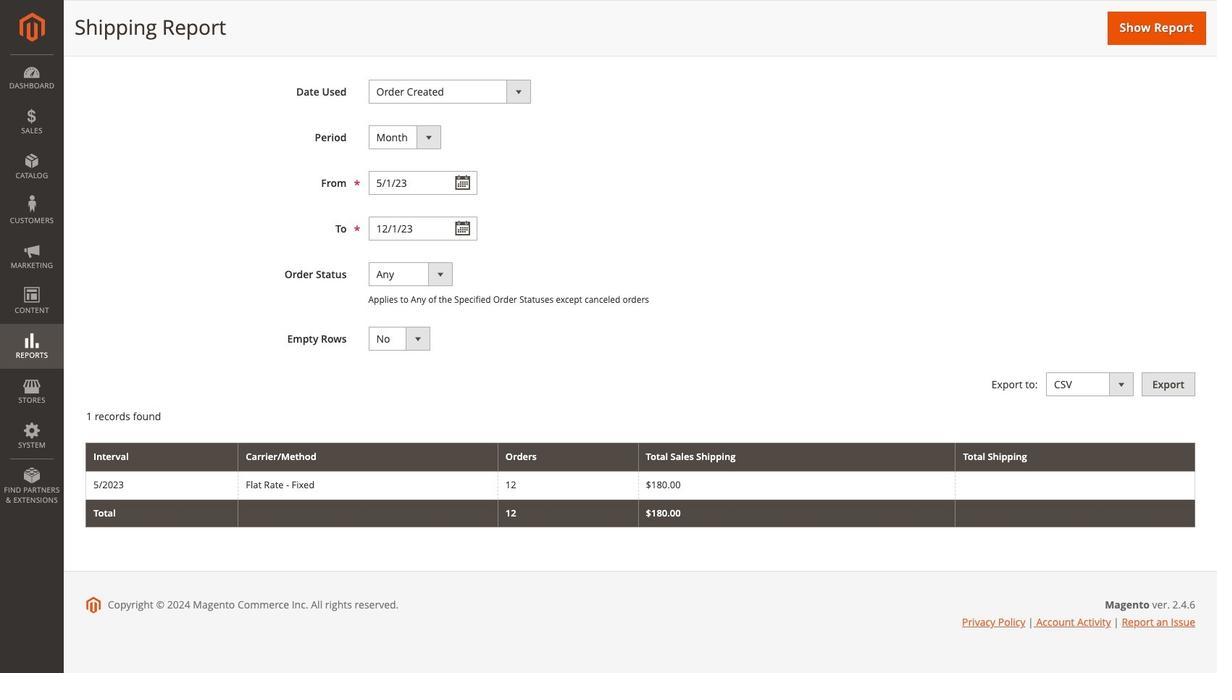 Task type: locate. For each thing, give the bounding box(es) containing it.
None text field
[[368, 171, 477, 195]]

magento admin panel image
[[19, 12, 45, 42]]

menu bar
[[0, 54, 64, 512]]

None text field
[[368, 217, 477, 241]]



